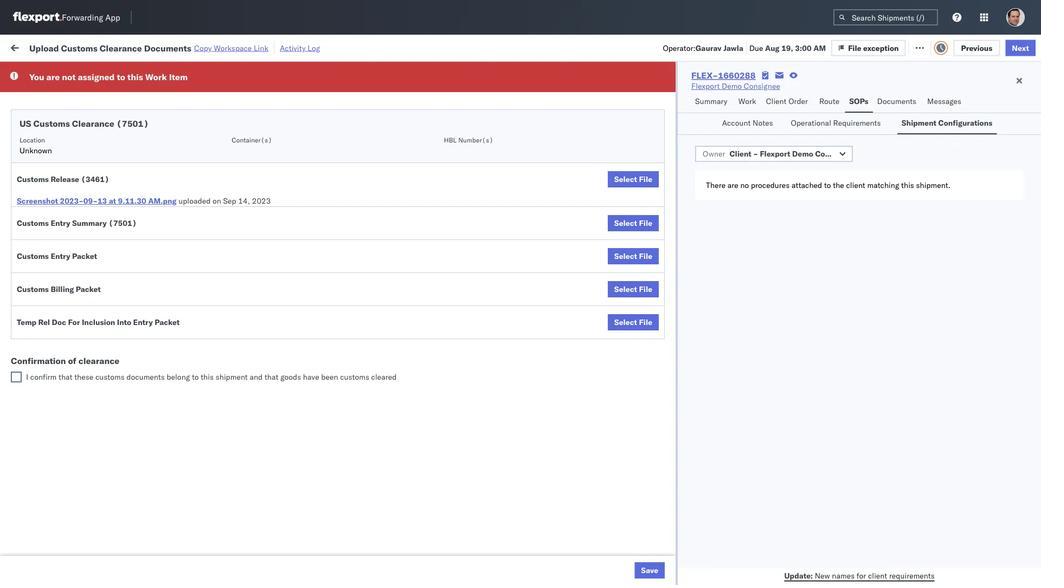 Task type: locate. For each thing, give the bounding box(es) containing it.
clearance for upload customs clearance documents copy workspace link
[[100, 42, 142, 53]]

1 vertical spatial flex-2150210
[[636, 299, 692, 309]]

2 fcl from the top
[[377, 371, 391, 380]]

message
[[145, 42, 176, 52]]

1 vertical spatial entry
[[51, 252, 70, 261]]

appointment down (3461)
[[89, 203, 133, 213]]

2 vertical spatial schedule pickup from los angeles, ca button
[[25, 370, 158, 382]]

2 select file button from the top
[[608, 215, 659, 232]]

flex-1977428 for confirm pickup from los angeles, ca
[[636, 251, 692, 261]]

17, up container(s)
[[251, 108, 262, 118]]

fcl for 2:59 am est, mar 3, 2023
[[377, 371, 391, 380]]

air for 3:00 pm est, feb 20, 2023
[[353, 156, 363, 165]]

0 vertical spatial flex-2097290
[[636, 442, 692, 452]]

1 2:59 from the top
[[185, 84, 202, 94]]

5 resize handle column header from the left
[[484, 84, 497, 586]]

0 horizontal spatial work
[[118, 42, 137, 52]]

1 vertical spatial 2097290
[[659, 466, 692, 476]]

message (10)
[[145, 42, 195, 52]]

client left the order on the top of the page
[[766, 97, 787, 106]]

: left no
[[249, 67, 252, 75]]

1 select file from the top
[[614, 175, 652, 184]]

airport
[[71, 113, 95, 123]]

from for third schedule pickup from los angeles, ca button from the top of the page
[[84, 370, 100, 380]]

los for third schedule pickup from los angeles, ca button from the top of the page
[[102, 370, 114, 380]]

us customs clearance (7501)
[[20, 118, 149, 129]]

are left no
[[728, 181, 738, 190]]

2:59
[[185, 84, 202, 94], [185, 371, 202, 380]]

client right the
[[846, 181, 865, 190]]

3 ocean from the top
[[353, 275, 375, 285]]

1 vertical spatial for
[[857, 571, 866, 581]]

ocean for bookings test consignee
[[353, 275, 375, 285]]

(7501) down angeles
[[116, 118, 149, 129]]

configurations
[[938, 118, 993, 128]]

pm right the 12:00
[[208, 299, 220, 309]]

schedule up unknown
[[25, 132, 57, 141]]

1 schedule delivery appointment link from the top
[[25, 83, 133, 94]]

1 horizontal spatial :
[[249, 67, 252, 75]]

integration test account - on ag
[[428, 156, 544, 165], [503, 156, 620, 165], [428, 299, 544, 309], [503, 299, 620, 309]]

1 ocean from the top
[[353, 84, 375, 94]]

0 vertical spatial confirm
[[25, 227, 53, 236]]

confirm up customs billing packet
[[25, 275, 53, 284]]

3:00 up the 12:00
[[185, 275, 202, 285]]

1 confirm from the top
[[25, 227, 53, 236]]

shipment.
[[916, 181, 951, 190]]

1 fcl from the top
[[377, 275, 391, 285]]

upload up the by:
[[29, 42, 59, 53]]

select file button for customs entry summary (7501)
[[608, 215, 659, 232]]

2 confirm from the top
[[25, 251, 53, 260]]

otter left name
[[428, 84, 446, 94]]

pm
[[204, 108, 215, 118], [204, 132, 215, 142], [204, 156, 215, 165], [208, 204, 220, 213], [208, 299, 220, 309]]

1 horizontal spatial client
[[730, 149, 752, 159]]

goods
[[280, 373, 301, 382]]

schedule delivery appointment
[[25, 84, 133, 93], [25, 132, 133, 141], [25, 203, 133, 213]]

1 2150210 from the top
[[659, 156, 692, 165]]

select file button for temp rel doc for inclusion into entry packet
[[608, 315, 659, 331]]

1 vertical spatial confirm pickup from los angeles, ca button
[[25, 250, 154, 262]]

schedule down proof
[[25, 322, 57, 332]]

delivery for 2:59
[[59, 84, 87, 93]]

0 vertical spatial fcl
[[377, 275, 391, 285]]

1 vertical spatial confirm
[[25, 251, 53, 260]]

2 confirm pickup from los angeles, ca from the top
[[25, 251, 154, 260]]

flex-2001714 button
[[618, 105, 694, 121], [618, 105, 694, 121], [618, 129, 694, 145], [618, 129, 694, 145]]

(7501) down 9.11.30
[[109, 219, 137, 228]]

file exception
[[856, 42, 907, 52], [848, 43, 899, 52]]

2 flex-1911466 from the top
[[636, 371, 692, 380]]

est, down the snoozed
[[218, 84, 234, 94]]

schedule pickup from los angeles, ca button down clearance
[[25, 370, 158, 382]]

new
[[815, 571, 830, 581]]

forwarding
[[62, 12, 103, 23]]

summary inside the summary button
[[695, 97, 728, 106]]

17, for air
[[251, 108, 262, 118]]

to left the
[[824, 181, 831, 190]]

est, down 3:00 am est, feb 25, 2023
[[222, 299, 238, 309]]

angeles, for 2nd schedule pickup from los angeles, ca button from the top
[[116, 346, 146, 356]]

4 resize handle column header from the left
[[409, 84, 422, 586]]

clearance inside button
[[84, 155, 119, 165]]

customs
[[95, 373, 125, 382], [340, 373, 369, 382]]

1 horizontal spatial on
[[270, 42, 278, 52]]

numbers inside container numbers
[[711, 93, 738, 101]]

0 vertical spatial are
[[46, 72, 60, 82]]

0 vertical spatial appointment
[[89, 84, 133, 93]]

flex id
[[618, 89, 639, 97]]

1977428 for confirm pickup from los angeles, ca
[[659, 251, 692, 261]]

1 flex-1977428 from the top
[[636, 180, 692, 189]]

1 otter from the left
[[428, 84, 446, 94]]

schedule delivery appointment button for 10:30 pm est, feb 21, 2023
[[25, 203, 133, 214]]

3:00 am est, feb 25, 2023
[[185, 275, 284, 285]]

None checkbox
[[11, 372, 22, 383]]

snooze
[[312, 89, 334, 97]]

pm left sep
[[208, 204, 220, 213]]

25, for 12:00 pm est, feb 25, 2023
[[255, 299, 267, 309]]

0 horizontal spatial otter
[[428, 84, 446, 94]]

route button
[[815, 92, 845, 113]]

documents
[[144, 42, 191, 53], [877, 97, 917, 106], [121, 155, 160, 165]]

appointment down schedule pickup from los angeles international airport button
[[89, 132, 133, 141]]

2 air from the top
[[353, 156, 363, 165]]

mawb1234 up operational
[[786, 108, 828, 118]]

are for there
[[728, 181, 738, 190]]

schedule pickup from los angeles international airport
[[25, 102, 144, 123]]

1 select from the top
[[614, 175, 637, 184]]

select file for customs entry summary (7501)
[[614, 219, 652, 228]]

to
[[117, 72, 125, 82], [824, 181, 831, 190], [192, 373, 199, 382]]

2023 for 2:59 am est, feb 17, 2023 schedule delivery appointment link
[[265, 84, 284, 94]]

1 honeywell from the left
[[428, 204, 464, 213]]

(7501) for customs entry summary (7501)
[[109, 219, 137, 228]]

due
[[749, 43, 763, 52]]

numbers for mbl/mawb numbers
[[825, 89, 852, 97]]

file for temp rel doc for inclusion into entry packet
[[639, 318, 652, 327]]

1 vertical spatial clearance
[[72, 118, 114, 129]]

of up these
[[68, 356, 76, 367]]

est, for schedule delivery appointment link for 10:30 pm est, feb 21, 2023
[[222, 204, 238, 213]]

los left into
[[102, 322, 114, 332]]

(3461)
[[81, 175, 109, 184]]

7 resize handle column header from the left
[[692, 84, 705, 586]]

0 vertical spatial on
[[270, 42, 278, 52]]

1 vertical spatial 1911408
[[659, 275, 692, 285]]

entry right into
[[133, 318, 153, 327]]

2150210 for 12:00 pm est, feb 25, 2023
[[659, 299, 692, 309]]

los down clearance
[[102, 370, 114, 380]]

2 vertical spatial 3:00
[[185, 275, 202, 285]]

11 resize handle column header from the left
[[1022, 84, 1035, 586]]

est, for confirm delivery link
[[218, 275, 234, 285]]

0 vertical spatial confirm pickup from los angeles, ca
[[25, 227, 154, 236]]

los up 13 at left top
[[102, 179, 114, 189]]

1 vertical spatial (7501)
[[109, 219, 137, 228]]

requirements
[[833, 118, 881, 128]]

upload up rel
[[25, 299, 50, 308]]

this left shipment
[[201, 373, 214, 382]]

2 vertical spatial appointment
[[89, 203, 133, 213]]

client inside button
[[428, 89, 445, 97]]

est, for schedule pickup from los angeles international airport link
[[217, 108, 234, 118]]

2 3:30 pm est, feb 17, 2023 from the top
[[185, 132, 283, 142]]

shipment configurations
[[902, 118, 993, 128]]

0 vertical spatial flex-1911408
[[636, 227, 692, 237]]

los down 13 at left top
[[98, 227, 110, 236]]

2 vertical spatial air
[[353, 299, 363, 309]]

0 horizontal spatial honeywell
[[428, 204, 464, 213]]

for left work,
[[103, 67, 112, 75]]

1 schedule pickup from los angeles, ca from the top
[[25, 179, 158, 189]]

feb for 2:59 am est, feb 17, 2023 schedule delivery appointment link
[[236, 84, 249, 94]]

file for customs release (3461)
[[639, 175, 652, 184]]

est, for 2:59 am est, feb 17, 2023 schedule delivery appointment link
[[218, 84, 234, 94]]

angeles, for confirm pickup from los angeles, ca button corresponding to flex-1977428
[[112, 251, 142, 260]]

flex-2001714 down flex id button
[[636, 108, 692, 118]]

est, for upload proof of delivery link
[[222, 299, 238, 309]]

2023 for confirm delivery link
[[265, 275, 284, 285]]

owner client - flexport demo consignee
[[703, 149, 853, 159]]

0 vertical spatial work
[[118, 42, 137, 52]]

customs down clearance
[[95, 373, 125, 382]]

select file button
[[608, 171, 659, 188], [608, 215, 659, 232], [608, 248, 659, 265], [608, 281, 659, 298], [608, 315, 659, 331]]

customs up screenshot
[[17, 175, 49, 184]]

los
[[102, 102, 114, 112], [102, 179, 114, 189], [98, 227, 110, 236], [98, 251, 110, 260], [102, 322, 114, 332], [102, 346, 114, 356], [102, 370, 114, 380]]

schedule delivery appointment link down us customs clearance (7501)
[[25, 131, 133, 142]]

1 vertical spatial ocean lcl
[[353, 204, 390, 213]]

2:59 for 2:59 am est, feb 17, 2023
[[185, 84, 202, 94]]

are for you
[[46, 72, 60, 82]]

0 vertical spatial 2001714
[[659, 108, 692, 118]]

ocean lcl
[[353, 84, 390, 94], [353, 204, 390, 213]]

1 confirm pickup from los angeles, ca button from the top
[[25, 226, 154, 238]]

ocean lcl for otter
[[353, 84, 390, 94]]

1 horizontal spatial customs
[[340, 373, 369, 382]]

1 vertical spatial upload
[[25, 155, 50, 165]]

summary down 09-
[[72, 219, 107, 228]]

of right proof
[[72, 299, 79, 308]]

2 vertical spatial confirm
[[25, 275, 53, 284]]

been
[[321, 373, 338, 382]]

schedule delivery appointment button for 2:59 am est, feb 17, 2023
[[25, 83, 133, 95]]

file for customs entry summary (7501)
[[639, 219, 652, 228]]

work inside button
[[738, 97, 756, 106]]

from inside schedule pickup from los angeles international airport
[[84, 102, 100, 112]]

on right link
[[270, 42, 278, 52]]

feb down 3:00 am est, feb 25, 2023
[[240, 299, 254, 309]]

1 horizontal spatial are
[[728, 181, 738, 190]]

1 vertical spatial fcl
[[377, 371, 391, 380]]

1 vertical spatial 17,
[[251, 108, 262, 118]]

0 vertical spatial mawb1234
[[786, 108, 828, 118]]

otter for otter products - test account
[[428, 84, 446, 94]]

schedule delivery appointment link for 2:59 am est, feb 17, 2023
[[25, 83, 133, 94]]

update: new names for client requirements
[[784, 571, 935, 581]]

otter left products,
[[503, 84, 521, 94]]

1 vertical spatial flex-2001714
[[636, 132, 692, 142]]

1 vertical spatial lcl
[[377, 204, 390, 213]]

2 vertical spatial clearance
[[84, 155, 119, 165]]

integration for 12:00 pm est, feb 25, 2023
[[503, 299, 540, 309]]

1 vertical spatial 2001714
[[659, 132, 692, 142]]

schedule delivery appointment link for 10:30 pm est, feb 21, 2023
[[25, 203, 133, 213]]

flexport
[[691, 81, 720, 91], [760, 149, 790, 159]]

flex-2150210 for 12:00 pm est, feb 25, 2023
[[636, 299, 692, 309]]

2 confirm pickup from los angeles, ca link from the top
[[25, 250, 154, 261]]

flexport up the summary button on the right top
[[691, 81, 720, 91]]

upload down location
[[25, 155, 50, 165]]

los down inclusion
[[102, 346, 114, 356]]

2 bookings test consignee from the left
[[503, 275, 589, 285]]

3 schedule delivery appointment button from the top
[[25, 203, 133, 214]]

1 appointment from the top
[[89, 84, 133, 93]]

2 ocean lcl from the top
[[353, 204, 390, 213]]

next button
[[1006, 40, 1036, 56]]

delivery up customs entry summary (7501)
[[59, 203, 87, 213]]

lcl for honeywell - test account
[[377, 204, 390, 213]]

ca
[[148, 179, 158, 189], [144, 227, 154, 236], [144, 251, 154, 260], [148, 322, 158, 332], [148, 346, 158, 356], [148, 370, 158, 380]]

1 vertical spatial ocean fcl
[[353, 371, 391, 380]]

feb down deadline button
[[235, 108, 249, 118]]

1 air from the top
[[353, 108, 363, 118]]

filtered
[[11, 66, 37, 76]]

feb left 21,
[[240, 204, 254, 213]]

8 resize handle column header from the left
[[768, 84, 781, 586]]

: for snoozed
[[249, 67, 252, 75]]

2 honeywell from the left
[[503, 204, 539, 213]]

1 vertical spatial client
[[868, 571, 887, 581]]

3 schedule delivery appointment from the top
[[25, 203, 133, 213]]

select file button for customs entry packet
[[608, 248, 659, 265]]

flex-1919147
[[636, 323, 692, 332]]

documents up in
[[144, 42, 191, 53]]

entry for summary
[[51, 219, 70, 228]]

select file for temp rel doc for inclusion into entry packet
[[614, 318, 652, 327]]

client for client order
[[766, 97, 787, 106]]

2023 for schedule delivery appointment link for 10:30 pm est, feb 21, 2023
[[269, 204, 288, 213]]

0 vertical spatial client
[[846, 181, 865, 190]]

from up these
[[84, 346, 100, 356]]

1 flex-2150210 from the top
[[636, 156, 692, 165]]

air for 12:00 pm est, feb 25, 2023
[[353, 299, 363, 309]]

2150210 left owner
[[659, 156, 692, 165]]

0 horizontal spatial client
[[428, 89, 445, 97]]

delivery down us customs clearance (7501)
[[59, 132, 87, 141]]

on
[[270, 42, 278, 52], [213, 196, 221, 206]]

confirm pickup from los angeles, ca link for flex-1977428
[[25, 250, 154, 261]]

schedule delivery appointment link down not
[[25, 83, 133, 94]]

4 select file from the top
[[614, 285, 652, 294]]

0 vertical spatial 2:59
[[185, 84, 202, 94]]

est, down deadline button
[[217, 108, 234, 118]]

flex-2097290 button
[[618, 440, 694, 455], [618, 440, 694, 455], [618, 463, 694, 479], [618, 463, 694, 479]]

1 lcl from the top
[[377, 84, 390, 94]]

account notes button
[[718, 113, 780, 134]]

1 horizontal spatial bookings
[[503, 275, 535, 285]]

flex-1977428 for schedule pickup from los angeles, ca
[[636, 180, 692, 189]]

this
[[127, 72, 143, 82], [901, 181, 914, 190], [201, 373, 214, 382]]

notes
[[753, 118, 773, 128]]

from up airport
[[84, 102, 100, 112]]

copy
[[194, 43, 212, 53]]

0 vertical spatial 2097290
[[659, 442, 692, 452]]

on left sep
[[213, 196, 221, 206]]

schedule down you
[[25, 84, 57, 93]]

integration for 3:00 pm est, feb 20, 2023
[[503, 156, 540, 165]]

1 vertical spatial schedule pickup from los angeles, ca button
[[25, 346, 158, 358]]

3 1911466 from the top
[[659, 395, 692, 404]]

resize handle column header for client name
[[484, 84, 497, 586]]

2 vertical spatial to
[[192, 373, 199, 382]]

3 appointment from the top
[[89, 203, 133, 213]]

1 vertical spatial 3:00
[[185, 156, 202, 165]]

action
[[1004, 42, 1028, 52]]

packet up upload proof of delivery
[[76, 285, 101, 294]]

017482927423
[[786, 156, 842, 165]]

9.11.30
[[118, 196, 146, 206]]

numbers inside button
[[825, 89, 852, 97]]

ocean fcl for 3:00 am est, feb 25, 2023
[[353, 275, 391, 285]]

operational
[[791, 118, 831, 128]]

pickup up 2023- at the left
[[59, 179, 82, 189]]

this right matching
[[901, 181, 914, 190]]

0 horizontal spatial demo
[[722, 81, 742, 91]]

ag
[[534, 156, 544, 165], [609, 156, 620, 165], [534, 299, 544, 309], [609, 299, 620, 309]]

25, for 3:00 am est, feb 25, 2023
[[251, 275, 263, 285]]

from down customs entry summary (7501)
[[80, 251, 96, 260]]

est, up 3:00 pm est, feb 20, 2023
[[217, 132, 234, 142]]

1 vertical spatial schedule delivery appointment button
[[25, 131, 133, 143]]

fcl
[[377, 275, 391, 285], [377, 371, 391, 380]]

that right "and"
[[265, 373, 278, 382]]

3 select file button from the top
[[608, 248, 659, 265]]

work
[[31, 39, 59, 54]]

confirm pickup from los angeles, ca down customs entry summary (7501)
[[25, 251, 154, 260]]

2 otter from the left
[[503, 84, 521, 94]]

1 horizontal spatial at
[[220, 42, 227, 52]]

25, up 12:00 pm est, feb 25, 2023
[[251, 275, 263, 285]]

3 1977428 from the top
[[659, 251, 692, 261]]

appointment down you are not assigned to this work item
[[89, 84, 133, 93]]

pm for schedule pickup from los angeles international airport
[[204, 108, 215, 118]]

los inside schedule pickup from los angeles international airport
[[102, 102, 114, 112]]

0 vertical spatial 1911408
[[659, 227, 692, 237]]

2 horizontal spatial to
[[824, 181, 831, 190]]

0 vertical spatial 17,
[[251, 84, 263, 94]]

0 horizontal spatial on
[[213, 196, 221, 206]]

from for confirm pickup from los angeles, ca button corresponding to flex-1977428
[[80, 251, 96, 260]]

0 vertical spatial upload
[[29, 42, 59, 53]]

2 2:59 from the top
[[185, 371, 202, 380]]

schedule delivery appointment down us customs clearance (7501)
[[25, 132, 133, 141]]

3 schedule delivery appointment link from the top
[[25, 203, 133, 213]]

resize handle column header
[[166, 84, 179, 586], [294, 84, 307, 586], [334, 84, 347, 586], [409, 84, 422, 586], [484, 84, 497, 586], [600, 84, 613, 586], [692, 84, 705, 586], [768, 84, 781, 586], [912, 84, 925, 586], [987, 84, 1000, 586], [1022, 84, 1035, 586]]

1 vertical spatial 25,
[[255, 299, 267, 309]]

2 vertical spatial schedule delivery appointment link
[[25, 203, 133, 213]]

mode
[[353, 89, 369, 97]]

clearance
[[79, 356, 119, 367]]

schedule pickup from los angeles, ca button up 09-
[[25, 179, 158, 191]]

0 vertical spatial schedule delivery appointment button
[[25, 83, 133, 95]]

select file for customs entry packet
[[614, 252, 652, 261]]

flex-1988285 button
[[618, 82, 694, 97], [618, 82, 694, 97]]

feb left the 20,
[[235, 156, 249, 165]]

select for customs entry summary (7501)
[[614, 219, 637, 228]]

0 horizontal spatial for
[[103, 67, 112, 75]]

1 vertical spatial 2150210
[[659, 299, 692, 309]]

packet down customs entry summary (7501)
[[72, 252, 97, 261]]

account inside button
[[722, 118, 751, 128]]

2 mawb1234 from the top
[[786, 132, 828, 142]]

2 1911466 from the top
[[659, 371, 692, 380]]

resize handle column header for container numbers
[[768, 84, 781, 586]]

otter products - test account
[[428, 84, 532, 94]]

los left angeles
[[102, 102, 114, 112]]

2 1977428 from the top
[[659, 204, 692, 213]]

at right 13 at left top
[[109, 196, 116, 206]]

confirm pickup from los angeles, ca button down 09-
[[25, 226, 154, 238]]

1 vertical spatial confirm pickup from los angeles, ca link
[[25, 250, 154, 261]]

7 schedule from the top
[[25, 346, 57, 356]]

3 resize handle column header from the left
[[334, 84, 347, 586]]

import work
[[91, 42, 137, 52]]

documents up screenshot 2023-09-13 at 9.11.30 am.png uploaded on sep 14, 2023
[[121, 155, 160, 165]]

work inside button
[[118, 42, 137, 52]]

schedule up 'confirm'
[[25, 346, 57, 356]]

3 schedule pickup from los angeles, ca button from the top
[[25, 370, 158, 382]]

2 2001714 from the top
[[659, 132, 692, 142]]

flex-2060357 button
[[618, 487, 694, 502], [618, 487, 694, 502], [618, 511, 694, 526], [618, 511, 694, 526], [618, 535, 694, 550], [618, 535, 694, 550], [618, 559, 694, 574], [618, 559, 694, 574]]

2:59 down the item
[[185, 84, 202, 94]]

0 vertical spatial packet
[[72, 252, 97, 261]]

pickup down upload proof of delivery button
[[59, 322, 82, 332]]

customs entry packet
[[17, 252, 97, 261]]

schedule down confirmation
[[25, 370, 57, 380]]

flex-1977428 button
[[618, 177, 694, 192], [618, 177, 694, 192], [618, 201, 694, 216], [618, 201, 694, 216], [618, 249, 694, 264], [618, 249, 694, 264]]

1 vertical spatial flex-1977428
[[636, 204, 692, 213]]

client inside 'button'
[[766, 97, 787, 106]]

packet right into
[[155, 318, 180, 327]]

lcl
[[377, 84, 390, 94], [377, 204, 390, 213]]

of inside button
[[72, 299, 79, 308]]

5 select from the top
[[614, 318, 637, 327]]

customs inside button
[[52, 155, 82, 165]]

0 vertical spatial of
[[72, 299, 79, 308]]

1 vertical spatial work
[[145, 72, 167, 82]]

: right not
[[78, 67, 80, 75]]

integration test account - western digital
[[503, 108, 649, 118]]

2 lcl from the top
[[377, 204, 390, 213]]

los for confirm pickup from los angeles, ca button related to flex-1911408
[[98, 227, 110, 236]]

inclusion
[[82, 318, 115, 327]]

1 confirm pickup from los angeles, ca from the top
[[25, 227, 154, 236]]

client left requirements
[[868, 571, 887, 581]]

1 vertical spatial documents
[[877, 97, 917, 106]]

matching
[[867, 181, 899, 190]]

us
[[20, 118, 31, 129]]

1 horizontal spatial otter
[[503, 84, 521, 94]]

1 horizontal spatial this
[[201, 373, 214, 382]]

summary down container
[[695, 97, 728, 106]]

pickup up airport
[[59, 102, 82, 112]]

1 : from the left
[[78, 67, 80, 75]]

0 horizontal spatial numbers
[[711, 93, 738, 101]]

status
[[59, 67, 78, 75]]

est, left mar
[[218, 371, 234, 380]]

9 resize handle column header from the left
[[912, 84, 925, 586]]

confirm for flex-1977428
[[25, 251, 53, 260]]

no
[[740, 181, 749, 190]]

batch action button
[[964, 39, 1035, 55]]

flexport up procedures in the top of the page
[[760, 149, 790, 159]]

0 horizontal spatial bookings
[[428, 275, 460, 285]]

2 schedule from the top
[[25, 102, 57, 112]]

delivery down not
[[59, 84, 87, 93]]

confirm pickup from los angeles, ca link down customs entry summary (7501)
[[25, 250, 154, 261]]

fcl for 3:00 am est, feb 25, 2023
[[377, 275, 391, 285]]

0 vertical spatial demo
[[722, 81, 742, 91]]

10 resize handle column header from the left
[[987, 84, 1000, 586]]

0 horizontal spatial :
[[78, 67, 80, 75]]

am for 3:00 am est, feb 25, 2023
[[204, 275, 216, 285]]

work down nyku9743990
[[738, 97, 756, 106]]

0 vertical spatial confirm pickup from los angeles, ca link
[[25, 226, 154, 237]]

1911466
[[659, 347, 692, 356], [659, 371, 692, 380], [659, 395, 692, 404], [659, 418, 692, 428]]

2 vertical spatial schedule delivery appointment button
[[25, 203, 133, 214]]

no
[[254, 67, 263, 75]]

customs right been
[[340, 373, 369, 382]]

pickup down confirmation of clearance
[[59, 370, 82, 380]]

1 3:30 from the top
[[185, 108, 202, 118]]

0 vertical spatial 2150210
[[659, 156, 692, 165]]

1 vertical spatial confirm pickup from los angeles, ca
[[25, 251, 154, 260]]

1 vertical spatial are
[[728, 181, 738, 190]]

1 horizontal spatial that
[[265, 373, 278, 382]]

customs
[[61, 42, 98, 53], [33, 118, 70, 129], [52, 155, 82, 165], [17, 175, 49, 184], [17, 219, 49, 228], [17, 252, 49, 261], [17, 285, 49, 294]]

est, left 21,
[[222, 204, 238, 213]]

est, for 4th "schedule pickup from los angeles, ca" link
[[218, 371, 234, 380]]

documents for upload customs clearance documents
[[121, 155, 160, 165]]

2 2150210 from the top
[[659, 299, 692, 309]]

1 vertical spatial packet
[[76, 285, 101, 294]]

feb for confirm delivery link
[[236, 275, 249, 285]]

from up 09-
[[84, 179, 100, 189]]

los for confirm pickup from los angeles, ca button corresponding to flex-1977428
[[98, 251, 110, 260]]

3 select from the top
[[614, 252, 637, 261]]

0 vertical spatial ocean lcl
[[353, 84, 390, 94]]

2 customs from the left
[[340, 373, 369, 382]]

customs release (3461)
[[17, 175, 109, 184]]

documents up shipment
[[877, 97, 917, 106]]

0 vertical spatial flexport
[[691, 81, 720, 91]]

2 vertical spatial work
[[738, 97, 756, 106]]

3:00 right 19,
[[795, 43, 812, 52]]

2150210 up 1919147
[[659, 299, 692, 309]]

schedule pickup from los angeles international airport button
[[25, 102, 165, 124]]

angeles, for first schedule pickup from los angeles, ca button from the top
[[116, 179, 146, 189]]

0 vertical spatial 3:00
[[795, 43, 812, 52]]

workspace
[[214, 43, 252, 53]]

nyku9743990
[[711, 84, 764, 94]]

1 schedule delivery appointment button from the top
[[25, 83, 133, 95]]

mbl/mawb
[[786, 89, 824, 97]]

schedule up international
[[25, 102, 57, 112]]

3:30 pm est, feb 17, 2023 up 3:00 pm est, feb 20, 2023
[[185, 132, 283, 142]]

confirmation of clearance
[[11, 356, 119, 367]]

pm for schedule delivery appointment
[[208, 204, 220, 213]]

names
[[832, 571, 855, 581]]

hbl number(s)
[[444, 136, 493, 144]]

1 schedule delivery appointment from the top
[[25, 84, 133, 93]]

1 vertical spatial air
[[353, 156, 363, 165]]

1 ocean lcl from the top
[[353, 84, 390, 94]]

from for 2nd schedule pickup from los angeles, ca button from the top
[[84, 346, 100, 356]]

6 resize handle column header from the left
[[600, 84, 613, 586]]

procedures
[[751, 181, 790, 190]]

0 vertical spatial confirm pickup from los angeles, ca button
[[25, 226, 154, 238]]

2 select file from the top
[[614, 219, 652, 228]]



Task type: describe. For each thing, give the bounding box(es) containing it.
upload customs clearance documents copy workspace link
[[29, 42, 268, 53]]

my
[[11, 39, 28, 54]]

appointment for 10:30 pm est, feb 21, 2023
[[89, 203, 133, 213]]

by:
[[39, 66, 50, 76]]

schedule pickup from los angeles international airport link
[[25, 102, 165, 123]]

3 schedule from the top
[[25, 132, 57, 141]]

(7501) for us customs clearance (7501)
[[116, 118, 149, 129]]

for for names
[[857, 571, 866, 581]]

0 horizontal spatial to
[[117, 72, 125, 82]]

screenshot 2023-09-13 at 9.11.30 am.png uploaded on sep 14, 2023
[[17, 196, 271, 206]]

confirm pickup from los angeles, ca button for flex-1911408
[[25, 226, 154, 238]]

1 vertical spatial to
[[824, 181, 831, 190]]

1 flex-1911466 from the top
[[636, 347, 692, 356]]

3 flex-1911466 from the top
[[636, 395, 692, 404]]

2 2097290 from the top
[[659, 466, 692, 476]]

from for confirm pickup from los angeles, ca button related to flex-1911408
[[80, 227, 96, 236]]

shipment
[[902, 118, 937, 128]]

from for schedule pickup from los angeles international airport button
[[84, 102, 100, 112]]

forwarding app link
[[13, 12, 120, 23]]

2 vertical spatial 17,
[[251, 132, 262, 142]]

1 customs from the left
[[95, 373, 125, 382]]

client for client name
[[428, 89, 445, 97]]

est, for upload customs clearance documents link
[[217, 156, 234, 165]]

ocean for honeywell - test account
[[353, 204, 375, 213]]

pickup up customs entry packet
[[55, 227, 78, 236]]

3 flex-2060357 from the top
[[636, 538, 692, 547]]

customs up location
[[33, 118, 70, 129]]

2 1911408 from the top
[[659, 275, 692, 285]]

1 mawb1234 from the top
[[786, 108, 828, 118]]

ocean for otter products - test account
[[353, 84, 375, 94]]

route
[[819, 97, 840, 106]]

pickup up confirm delivery
[[55, 251, 78, 260]]

there
[[706, 181, 726, 190]]

container
[[711, 84, 740, 92]]

19,
[[782, 43, 793, 52]]

pickup down for
[[59, 346, 82, 356]]

4 flex-1911466 from the top
[[636, 418, 692, 428]]

3 2060357 from the top
[[659, 538, 692, 547]]

ocean fcl for 2:59 am est, mar 3, 2023
[[353, 371, 391, 380]]

activity log button
[[280, 41, 320, 55]]

2 that from the left
[[265, 373, 278, 382]]

los for schedule pickup from los angeles international airport button
[[102, 102, 114, 112]]

187 on track
[[254, 42, 298, 52]]

lcl for otter products - test account
[[377, 84, 390, 94]]

delivery for 3:00
[[55, 275, 82, 284]]

1 schedule pickup from los angeles, ca link from the top
[[25, 179, 158, 190]]

4 schedule from the top
[[25, 179, 57, 189]]

consignee button
[[497, 86, 602, 97]]

upload proof of delivery
[[25, 299, 109, 308]]

1 vertical spatial summary
[[72, 219, 107, 228]]

1 flex-2097290 from the top
[[636, 442, 692, 452]]

ready
[[82, 67, 102, 75]]

1 flex-2001714 from the top
[[636, 108, 692, 118]]

3,
[[252, 371, 259, 380]]

1 horizontal spatial client
[[868, 571, 887, 581]]

upload for upload customs clearance documents copy workspace link
[[29, 42, 59, 53]]

1 schedule from the top
[[25, 84, 57, 93]]

1 that from the left
[[59, 373, 72, 382]]

packet for customs billing packet
[[76, 285, 101, 294]]

2 2060357 from the top
[[659, 514, 692, 523]]

flexport demo consignee link
[[691, 81, 780, 92]]

confirm pickup from los angeles, ca link for flex-1911408
[[25, 226, 154, 237]]

upload for upload customs clearance documents
[[25, 155, 50, 165]]

upload customs clearance documents button
[[25, 155, 160, 167]]

feb up 3:00 pm est, feb 20, 2023
[[235, 132, 249, 142]]

2 schedule pickup from los angeles, ca from the top
[[25, 322, 158, 332]]

2 schedule delivery appointment link from the top
[[25, 131, 133, 142]]

flex
[[618, 89, 631, 97]]

1 schedule pickup from los angeles, ca button from the top
[[25, 179, 158, 191]]

customs up confirm delivery
[[17, 252, 49, 261]]

confirm pickup from los angeles, ca for flex-1977428
[[25, 251, 154, 260]]

ca for confirm pickup from los angeles, ca button related to flex-1911408
[[144, 227, 154, 236]]

select for temp rel doc for inclusion into entry packet
[[614, 318, 637, 327]]

pm for upload proof of delivery
[[208, 299, 220, 309]]

1 1911466 from the top
[[659, 347, 692, 356]]

container(s)
[[232, 136, 272, 144]]

client name
[[428, 89, 464, 97]]

ca for 2nd schedule pickup from los angeles, ca button from the top
[[148, 346, 158, 356]]

confirm pickup from los angeles, ca button for flex-1977428
[[25, 250, 154, 262]]

1 horizontal spatial demo
[[792, 149, 813, 159]]

1 2001714 from the top
[[659, 108, 692, 118]]

confirm inside confirm delivery link
[[25, 275, 53, 284]]

3:00 for bookings test consignee
[[185, 275, 202, 285]]

customs entry summary (7501)
[[17, 219, 137, 228]]

10:30
[[185, 204, 206, 213]]

2 schedule pickup from los angeles, ca link from the top
[[25, 322, 158, 333]]

pm up 3:00 pm est, feb 20, 2023
[[204, 132, 215, 142]]

llc
[[558, 84, 571, 94]]

3 schedule pickup from los angeles, ca link from the top
[[25, 346, 158, 357]]

select file for customs billing packet
[[614, 285, 652, 294]]

the
[[833, 181, 844, 190]]

2:59 for 2:59 am est, mar 3, 2023
[[185, 371, 202, 380]]

schedule delivery appointment for 10:30 pm est, feb 21, 2023
[[25, 203, 133, 213]]

1 horizontal spatial to
[[192, 373, 199, 382]]

client name button
[[422, 86, 487, 97]]

client order button
[[762, 92, 815, 113]]

1 1911408 from the top
[[659, 227, 692, 237]]

select for customs entry packet
[[614, 252, 637, 261]]

gaurav
[[696, 43, 722, 52]]

consignee inside button
[[503, 89, 534, 97]]

workitem
[[12, 89, 40, 97]]

ca for third schedule pickup from los angeles, ca button from the top of the page
[[148, 370, 158, 380]]

2 flex-2097290 from the top
[[636, 466, 692, 476]]

3:00 pm est, feb 20, 2023
[[185, 156, 283, 165]]

2023 for schedule pickup from los angeles international airport link
[[264, 108, 283, 118]]

mbltest1234
[[786, 84, 837, 94]]

4 ocean from the top
[[353, 371, 375, 380]]

order
[[789, 97, 808, 106]]

2 flex-1977428 from the top
[[636, 204, 692, 213]]

ca for confirm pickup from los angeles, ca button corresponding to flex-1977428
[[144, 251, 154, 260]]

i confirm that these customs documents belong to this shipment and that goods have been customs cleared
[[26, 373, 397, 382]]

flxt00001977428a
[[786, 180, 861, 189]]

09-
[[83, 196, 98, 206]]

1 2097290 from the top
[[659, 442, 692, 452]]

21,
[[255, 204, 267, 213]]

1 3:30 pm est, feb 17, 2023 from the top
[[185, 108, 283, 118]]

2 vertical spatial entry
[[133, 318, 153, 327]]

1 honeywell - test account from the left
[[428, 204, 517, 213]]

workitem button
[[7, 86, 168, 97]]

select file button for customs billing packet
[[608, 281, 659, 298]]

12:00
[[185, 299, 206, 309]]

entry for packet
[[51, 252, 70, 261]]

1 bookings test consignee from the left
[[428, 275, 514, 285]]

mabltest12345
[[786, 562, 847, 571]]

sops
[[849, 97, 869, 106]]

uploaded
[[179, 196, 211, 206]]

flex id button
[[613, 86, 695, 97]]

2 flex-2001714 from the top
[[636, 132, 692, 142]]

0 horizontal spatial client
[[846, 181, 865, 190]]

risk
[[229, 42, 241, 52]]

2150210 for 3:00 pm est, feb 20, 2023
[[659, 156, 692, 165]]

2 flex-1911408 from the top
[[636, 275, 692, 285]]

Search Shipments (/) text field
[[834, 9, 938, 25]]

ca for first schedule pickup from los angeles, ca button from the top
[[148, 179, 158, 189]]

and
[[250, 373, 263, 382]]

confirm for flex-1911408
[[25, 227, 53, 236]]

otter products, llc
[[503, 84, 571, 94]]

2 flex-2060357 from the top
[[636, 514, 692, 523]]

778
[[204, 42, 218, 52]]

flex-2150210 for 3:00 pm est, feb 20, 2023
[[636, 156, 692, 165]]

am for 2:59 am est, feb 17, 2023
[[204, 84, 216, 94]]

3:00 for integration test account - on ag
[[185, 156, 202, 165]]

4 1911466 from the top
[[659, 418, 692, 428]]

upload proof of delivery button
[[25, 298, 109, 310]]

2 appointment from the top
[[89, 132, 133, 141]]

resize handle column header for flex id
[[692, 84, 705, 586]]

20,
[[251, 156, 262, 165]]

1 vertical spatial at
[[109, 196, 116, 206]]

select file button for customs release (3461)
[[608, 171, 659, 188]]

number(s)
[[458, 136, 493, 144]]

messages
[[927, 97, 962, 106]]

jawla
[[724, 43, 743, 52]]

customs down screenshot
[[17, 219, 49, 228]]

doc
[[52, 318, 66, 327]]

item
[[169, 72, 188, 82]]

pickup inside schedule pickup from los angeles international airport
[[59, 102, 82, 112]]

2 horizontal spatial this
[[901, 181, 914, 190]]

in
[[162, 67, 168, 75]]

4 2060357 from the top
[[659, 562, 692, 571]]

4 schedule pickup from los angeles, ca from the top
[[25, 370, 158, 380]]

1 bookings from the left
[[428, 275, 460, 285]]

3 schedule pickup from los angeles, ca from the top
[[25, 346, 158, 356]]

2023-
[[60, 196, 83, 206]]

2 vertical spatial packet
[[155, 318, 180, 327]]

10:30 pm est, feb 21, 2023
[[185, 204, 288, 213]]

file for customs billing packet
[[639, 285, 652, 294]]

1 vertical spatial of
[[68, 356, 76, 367]]

angeles, for confirm pickup from los angeles, ca button related to flex-1911408
[[112, 227, 142, 236]]

187
[[254, 42, 268, 52]]

deadline button
[[180, 86, 296, 97]]

delivery up temp rel doc for inclusion into entry packet
[[81, 299, 109, 308]]

resize handle column header for mode
[[409, 84, 422, 586]]

2 vertical spatial this
[[201, 373, 214, 382]]

you
[[29, 72, 44, 82]]

2 schedule pickup from los angeles, ca button from the top
[[25, 346, 158, 358]]

feb for upload proof of delivery link
[[240, 299, 254, 309]]

feb for upload customs clearance documents link
[[235, 156, 249, 165]]

1 2060357 from the top
[[659, 490, 692, 499]]

Search Work text field
[[677, 39, 795, 55]]

12:00 pm est, feb 25, 2023
[[185, 299, 288, 309]]

upload for upload proof of delivery
[[25, 299, 50, 308]]

location
[[20, 136, 45, 144]]

select for customs release (3461)
[[614, 175, 637, 184]]

1 flex-1911408 from the top
[[636, 227, 692, 237]]

file for customs entry packet
[[639, 252, 652, 261]]

into
[[117, 318, 131, 327]]

release
[[51, 175, 79, 184]]

0 horizontal spatial flexport
[[691, 81, 720, 91]]

17, for ocean lcl
[[251, 84, 263, 94]]

4 flex-2060357 from the top
[[636, 562, 692, 571]]

update:
[[784, 571, 813, 581]]

sops button
[[845, 92, 873, 113]]

5 schedule from the top
[[25, 203, 57, 213]]

customs down confirm delivery
[[17, 285, 49, 294]]

snoozed
[[224, 67, 249, 75]]

am for 2:59 am est, mar 3, 2023
[[204, 371, 216, 380]]

2 bookings from the left
[[503, 275, 535, 285]]

operational requirements button
[[787, 113, 891, 134]]

from for first schedule pickup from los angeles, ca button from the top
[[84, 179, 100, 189]]

2 honeywell - test account from the left
[[503, 204, 592, 213]]

upload proof of delivery link
[[25, 298, 109, 309]]

2 schedule delivery appointment from the top
[[25, 132, 133, 141]]

documents
[[127, 373, 165, 382]]

resize handle column header for consignee
[[600, 84, 613, 586]]

confirm delivery
[[25, 275, 82, 284]]

aug
[[765, 43, 780, 52]]

am.png
[[148, 196, 177, 206]]

otter for otter products, llc
[[503, 84, 521, 94]]

pm for upload customs clearance documents
[[204, 156, 215, 165]]

integration for 3:30 pm est, feb 17, 2023
[[503, 108, 540, 118]]

8 schedule from the top
[[25, 370, 57, 380]]

resize handle column header for deadline
[[294, 84, 307, 586]]

from right for
[[84, 322, 100, 332]]

6 schedule from the top
[[25, 322, 57, 332]]

flexport. image
[[13, 12, 62, 23]]

air for 3:30 pm est, feb 17, 2023
[[353, 108, 363, 118]]

activity
[[280, 43, 306, 53]]

1 vertical spatial flexport
[[760, 149, 790, 159]]

13
[[98, 196, 107, 206]]

2 schedule delivery appointment button from the top
[[25, 131, 133, 143]]

1 horizontal spatial work
[[145, 72, 167, 82]]

confirmation
[[11, 356, 66, 367]]

2 3:30 from the top
[[185, 132, 202, 142]]

numbers for container numbers
[[711, 93, 738, 101]]

1919147
[[659, 323, 692, 332]]

requirements
[[889, 571, 935, 581]]

upload customs clearance documents link
[[25, 155, 160, 166]]

0 vertical spatial this
[[127, 72, 143, 82]]

angeles
[[116, 102, 144, 112]]

(10)
[[176, 42, 195, 52]]

assigned
[[78, 72, 115, 82]]

schedule inside schedule pickup from los angeles international airport
[[25, 102, 57, 112]]

feb for schedule delivery appointment link for 10:30 pm est, feb 21, 2023
[[240, 204, 254, 213]]

segu6076363
[[711, 561, 764, 571]]

resize handle column header for mbl/mawb numbers
[[912, 84, 925, 586]]

deadline
[[185, 89, 213, 97]]

sep
[[223, 196, 236, 206]]

14,
[[238, 196, 250, 206]]

1 flex-2060357 from the top
[[636, 490, 692, 499]]

4 schedule pickup from los angeles, ca link from the top
[[25, 370, 158, 380]]

customs up status
[[61, 42, 98, 53]]

for for ready
[[103, 67, 112, 75]]

select for customs billing packet
[[614, 285, 637, 294]]



Task type: vqa. For each thing, say whether or not it's contained in the screenshot.
topmost 11:30 PM EST, Jan 23, 2023
no



